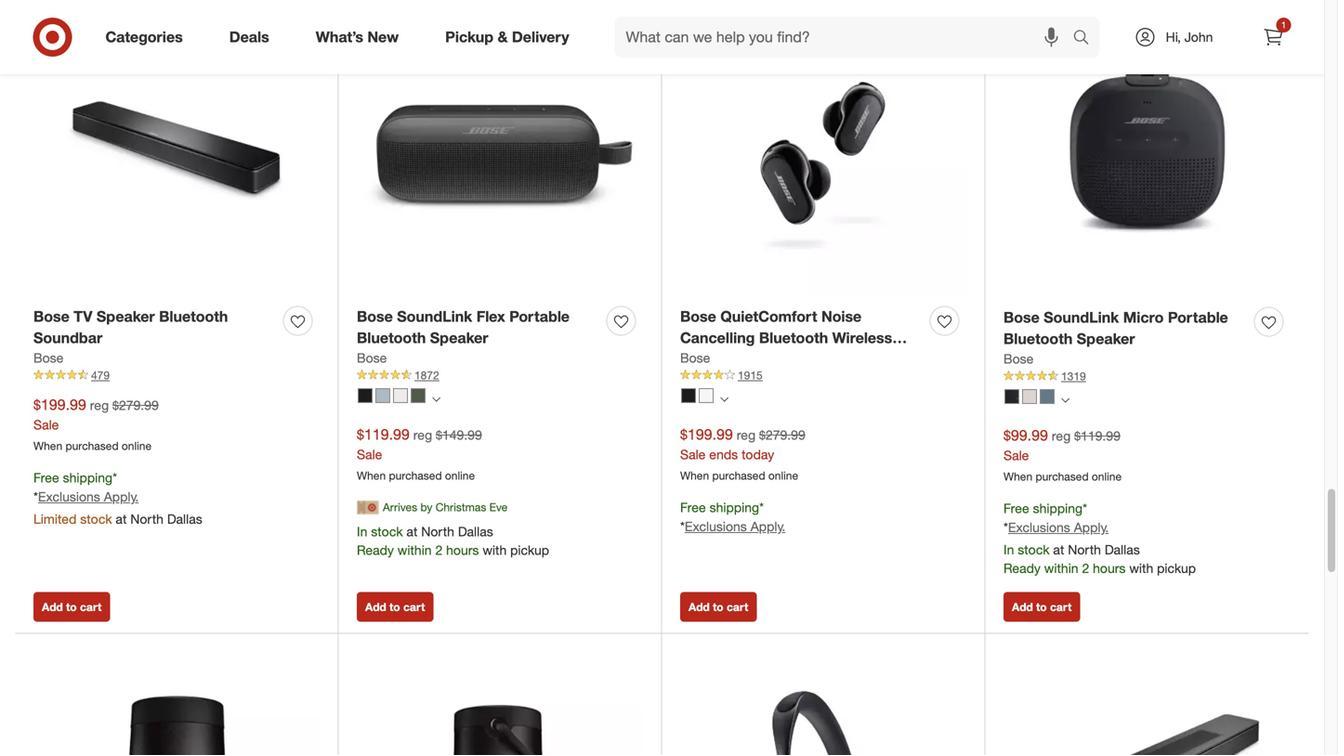 Task type: locate. For each thing, give the bounding box(es) containing it.
pickup
[[510, 542, 549, 558], [1157, 560, 1196, 577]]

hours
[[446, 542, 479, 558], [1093, 560, 1126, 577]]

purchased inside $199.99 reg $279.99 sale ends today when purchased online
[[712, 469, 765, 483]]

add to cart down in stock at  north dallas ready within 2 hours with pickup
[[365, 600, 425, 614]]

$279.99 up today
[[759, 427, 805, 443]]

all colors image right the green icon
[[432, 395, 440, 404]]

tv
[[74, 308, 92, 326]]

add to cart down free shipping * * exclusions apply. in stock at  north dallas ready within 2 hours with pickup
[[1012, 600, 1072, 614]]

stock inside free shipping * * exclusions apply. in stock at  north dallas ready within 2 hours with pickup
[[1018, 542, 1050, 558]]

north inside in stock at  north dallas ready within 2 hours with pickup
[[421, 523, 454, 540]]

online
[[122, 439, 152, 453], [445, 469, 475, 483], [768, 469, 798, 483], [1092, 470, 1122, 484]]

when inside '$119.99 reg $149.99 sale when purchased online'
[[357, 469, 386, 483]]

add to cart
[[42, 600, 102, 614], [365, 600, 425, 614], [689, 600, 748, 614], [1012, 600, 1072, 614]]

at
[[116, 511, 127, 527], [407, 523, 418, 540], [1053, 542, 1064, 558]]

black image for $119.99
[[358, 389, 373, 403]]

free down $199.99 reg $279.99 sale ends today when purchased online
[[680, 499, 706, 516]]

green image
[[411, 389, 426, 403]]

0 horizontal spatial exclusions apply. button
[[38, 488, 139, 507]]

free inside free shipping * * exclusions apply.
[[680, 499, 706, 516]]

online for $119.99
[[445, 469, 475, 483]]

add to cart for bose quietcomfort noise cancelling bluetooth wireless earbuds ii
[[689, 600, 748, 614]]

north inside free shipping * * exclusions apply. in stock at  north dallas ready within 2 hours with pickup
[[1068, 542, 1101, 558]]

2 cart from the left
[[403, 600, 425, 614]]

black image left blue image
[[358, 389, 373, 403]]

soundbar
[[33, 329, 102, 347]]

add to cart for bose soundlink micro portable bluetooth speaker
[[1012, 600, 1072, 614]]

stock
[[80, 511, 112, 527], [371, 523, 403, 540], [1018, 542, 1050, 558]]

apply. for bose quietcomfort noise cancelling bluetooth wireless earbuds ii
[[751, 519, 786, 535]]

portable right micro
[[1168, 309, 1228, 327]]

at inside free shipping * * exclusions apply. limited stock at  north dallas
[[116, 511, 127, 527]]

0 horizontal spatial $279.99
[[112, 397, 159, 414]]

1 horizontal spatial portable
[[1168, 309, 1228, 327]]

0 vertical spatial 2
[[435, 542, 443, 558]]

white image left blue icon
[[1022, 390, 1037, 404]]

shipping
[[63, 470, 113, 486], [710, 499, 759, 516], [1033, 500, 1083, 516]]

0 horizontal spatial $199.99
[[33, 396, 86, 414]]

speaker inside bose soundlink micro portable bluetooth speaker
[[1077, 330, 1135, 348]]

with
[[483, 542, 507, 558], [1129, 560, 1153, 577]]

online inside $199.99 reg $279.99 sale when purchased online
[[122, 439, 152, 453]]

bose soundlink micro portable bluetooth speaker
[[1004, 309, 1228, 348]]

apply. inside free shipping * * exclusions apply. limited stock at  north dallas
[[104, 489, 139, 505]]

0 vertical spatial within
[[398, 542, 432, 558]]

1 horizontal spatial north
[[421, 523, 454, 540]]

1 add to cart button from the left
[[33, 593, 110, 622]]

bose tv speaker bluetooth soundbar image
[[33, 10, 320, 296], [33, 10, 320, 296]]

0 horizontal spatial dallas
[[167, 511, 202, 527]]

2 horizontal spatial stock
[[1018, 542, 1050, 558]]

bose link up $99.99
[[1004, 350, 1034, 368]]

1 vertical spatial within
[[1044, 560, 1079, 577]]

bose smart soundbar 600 with bluetooth and dolby atmos image
[[1004, 652, 1291, 756], [1004, 652, 1291, 756]]

speaker inside the bose soundlink flex portable bluetooth speaker
[[430, 329, 488, 347]]

add to cart for bose tv speaker bluetooth soundbar
[[42, 600, 102, 614]]

soundlink left flex
[[397, 308, 472, 326]]

black image for $99.99
[[1005, 390, 1019, 404]]

cart for bose soundlink flex portable bluetooth speaker
[[403, 600, 425, 614]]

when inside $199.99 reg $279.99 sale when purchased online
[[33, 439, 62, 453]]

bose link up blue image
[[357, 349, 387, 367]]

reg right $99.99
[[1052, 428, 1071, 444]]

exclusions apply. button down $99.99 reg $119.99 sale when purchased online
[[1008, 519, 1109, 537]]

purchased
[[66, 439, 119, 453], [389, 469, 442, 483], [712, 469, 765, 483], [1036, 470, 1089, 484]]

2 horizontal spatial all colors element
[[1061, 394, 1070, 405]]

within inside in stock at  north dallas ready within 2 hours with pickup
[[398, 542, 432, 558]]

1 add to cart from the left
[[42, 600, 102, 614]]

free shipping * * exclusions apply. limited stock at  north dallas
[[33, 470, 202, 527]]

2 horizontal spatial apply.
[[1074, 520, 1109, 536]]

$119.99
[[357, 426, 410, 444], [1074, 428, 1121, 444]]

1 horizontal spatial pickup
[[1157, 560, 1196, 577]]

1 horizontal spatial black image
[[681, 389, 696, 403]]

purchased up free shipping * * exclusions apply. limited stock at  north dallas
[[66, 439, 119, 453]]

$199.99 reg $279.99 sale ends today when purchased online
[[680, 426, 805, 483]]

add to cart button down in stock at  north dallas ready within 2 hours with pickup
[[357, 593, 433, 622]]

$199.99 down soundbar on the top left of page
[[33, 396, 86, 414]]

free up limited
[[33, 470, 59, 486]]

reg up today
[[737, 427, 756, 443]]

2 horizontal spatial exclusions
[[1008, 520, 1070, 536]]

when up limited
[[33, 439, 62, 453]]

0 vertical spatial ready
[[357, 542, 394, 558]]

reg left $149.99
[[413, 427, 432, 443]]

4 cart from the left
[[1050, 600, 1072, 614]]

sale for bose soundlink micro portable bluetooth speaker
[[1004, 447, 1029, 464]]

add to cart down free shipping * * exclusions apply.
[[689, 600, 748, 614]]

apply.
[[104, 489, 139, 505], [751, 519, 786, 535], [1074, 520, 1109, 536]]

white image left the green icon
[[393, 389, 408, 403]]

0 horizontal spatial in
[[357, 523, 367, 540]]

exclusions up limited
[[38, 489, 100, 505]]

2 add to cart button from the left
[[357, 593, 433, 622]]

north inside free shipping * * exclusions apply. limited stock at  north dallas
[[130, 511, 163, 527]]

sale inside $199.99 reg $279.99 sale when purchased online
[[33, 417, 59, 433]]

4 to from the left
[[1036, 600, 1047, 614]]

shipping for bose soundlink micro portable bluetooth speaker
[[1033, 500, 1083, 516]]

when
[[33, 439, 62, 453], [357, 469, 386, 483], [680, 469, 709, 483], [1004, 470, 1033, 484]]

all colors element for $119.99
[[432, 393, 440, 404]]

to for bose quietcomfort noise cancelling bluetooth wireless earbuds ii
[[713, 600, 724, 614]]

2 add from the left
[[365, 600, 386, 614]]

portable inside the bose soundlink flex portable bluetooth speaker
[[509, 308, 570, 326]]

online inside '$119.99 reg $149.99 sale when purchased online'
[[445, 469, 475, 483]]

cancelling
[[680, 329, 755, 347]]

bose link for bose tv speaker bluetooth soundbar
[[33, 349, 63, 367]]

1 horizontal spatial all colors element
[[720, 393, 729, 404]]

within
[[398, 542, 432, 558], [1044, 560, 1079, 577]]

bose soundlink revolve ii portable bluetooth speaker image
[[33, 652, 320, 756], [33, 652, 320, 756]]

shipping inside free shipping * * exclusions apply. limited stock at  north dallas
[[63, 470, 113, 486]]

speaker down flex
[[430, 329, 488, 347]]

0 horizontal spatial 2
[[435, 542, 443, 558]]

0 horizontal spatial north
[[130, 511, 163, 527]]

new
[[367, 28, 399, 46]]

shipping up limited
[[63, 470, 113, 486]]

exclusions apply. button for $199.99
[[38, 488, 139, 507]]

exclusions for bose soundlink micro portable bluetooth speaker
[[1008, 520, 1070, 536]]

0 horizontal spatial soundlink
[[397, 308, 472, 326]]

free
[[33, 470, 59, 486], [680, 499, 706, 516], [1004, 500, 1029, 516]]

add
[[42, 600, 63, 614], [365, 600, 386, 614], [689, 600, 710, 614], [1012, 600, 1033, 614]]

all colors image
[[432, 395, 440, 404], [1061, 396, 1070, 405]]

speaker for bose soundlink micro portable bluetooth speaker
[[1077, 330, 1135, 348]]

1 horizontal spatial $199.99
[[680, 426, 733, 444]]

$199.99
[[33, 396, 86, 414], [680, 426, 733, 444]]

pickup inside free shipping * * exclusions apply. in stock at  north dallas ready within 2 hours with pickup
[[1157, 560, 1196, 577]]

0 horizontal spatial black image
[[358, 389, 373, 403]]

bluetooth inside bose quietcomfort noise cancelling bluetooth wireless earbuds ii
[[759, 329, 828, 347]]

1 vertical spatial in
[[1004, 542, 1014, 558]]

reg inside '$119.99 reg $149.99 sale when purchased online'
[[413, 427, 432, 443]]

1 horizontal spatial speaker
[[430, 329, 488, 347]]

bose soundlink micro portable bluetooth speaker image
[[1004, 10, 1291, 297], [1004, 10, 1291, 297]]

black image left white image
[[681, 389, 696, 403]]

$279.99 inside $199.99 reg $279.99 sale ends today when purchased online
[[759, 427, 805, 443]]

portable for bose soundlink flex portable bluetooth speaker
[[509, 308, 570, 326]]

black image left blue icon
[[1005, 390, 1019, 404]]

3 add from the left
[[689, 600, 710, 614]]

ready inside free shipping * * exclusions apply. in stock at  north dallas ready within 2 hours with pickup
[[1004, 560, 1041, 577]]

1 horizontal spatial at
[[407, 523, 418, 540]]

all colors element right the green icon
[[432, 393, 440, 404]]

ready
[[357, 542, 394, 558], [1004, 560, 1041, 577]]

&
[[498, 28, 508, 46]]

$119.99 down 1319 at the right of the page
[[1074, 428, 1121, 444]]

stock inside free shipping * * exclusions apply. limited stock at  north dallas
[[80, 511, 112, 527]]

when inside $199.99 reg $279.99 sale ends today when purchased online
[[680, 469, 709, 483]]

all colors element right blue icon
[[1061, 394, 1070, 405]]

all colors image for $119.99
[[432, 395, 440, 404]]

sale down $99.99
[[1004, 447, 1029, 464]]

bose quietcomfort noise cancelling bluetooth wireless earbuds ii image
[[680, 10, 966, 296], [680, 10, 966, 296]]

shipping inside free shipping * * exclusions apply. in stock at  north dallas ready within 2 hours with pickup
[[1033, 500, 1083, 516]]

when down $99.99
[[1004, 470, 1033, 484]]

all colors image right blue icon
[[1061, 396, 1070, 405]]

add to cart button down free shipping * * exclusions apply. in stock at  north dallas ready within 2 hours with pickup
[[1004, 593, 1080, 622]]

$199.99 inside $199.99 reg $279.99 sale ends today when purchased online
[[680, 426, 733, 444]]

reg inside $199.99 reg $279.99 sale when purchased online
[[90, 397, 109, 414]]

dallas for $199.99
[[167, 511, 202, 527]]

1 vertical spatial pickup
[[1157, 560, 1196, 577]]

2 to from the left
[[389, 600, 400, 614]]

categories link
[[90, 17, 206, 58]]

pickup
[[445, 28, 494, 46]]

4 add to cart from the left
[[1012, 600, 1072, 614]]

reg for bose soundlink flex portable bluetooth speaker
[[413, 427, 432, 443]]

purchased down ends
[[712, 469, 765, 483]]

deals link
[[213, 17, 292, 58]]

apply. down $99.99 reg $119.99 sale when purchased online
[[1074, 520, 1109, 536]]

limited
[[33, 511, 77, 527]]

1
[[1281, 19, 1286, 31]]

1 horizontal spatial all colors image
[[1061, 396, 1070, 405]]

$199.99 up ends
[[680, 426, 733, 444]]

all colors element
[[432, 393, 440, 404], [720, 393, 729, 404], [1061, 394, 1070, 405]]

sale for bose soundlink flex portable bluetooth speaker
[[357, 446, 382, 463]]

what's
[[316, 28, 363, 46]]

0 horizontal spatial exclusions
[[38, 489, 100, 505]]

bose
[[33, 308, 70, 326], [357, 308, 393, 326], [680, 308, 716, 326], [1004, 309, 1040, 327], [33, 350, 63, 366], [357, 350, 387, 366], [680, 350, 710, 366], [1004, 351, 1034, 367]]

2 horizontal spatial dallas
[[1105, 542, 1140, 558]]

bose link
[[33, 349, 63, 367], [357, 349, 387, 367], [680, 349, 710, 367], [1004, 350, 1034, 368]]

0 horizontal spatial shipping
[[63, 470, 113, 486]]

479
[[91, 368, 110, 382]]

exclusions down $99.99 reg $119.99 sale when purchased online
[[1008, 520, 1070, 536]]

2 horizontal spatial at
[[1053, 542, 1064, 558]]

479 link
[[33, 367, 320, 384]]

soundlink inside the bose soundlink flex portable bluetooth speaker
[[397, 308, 472, 326]]

add for bose quietcomfort noise cancelling bluetooth wireless earbuds ii
[[689, 600, 710, 614]]

sale
[[33, 417, 59, 433], [357, 446, 382, 463], [680, 446, 706, 463], [1004, 447, 1029, 464]]

exclusions apply. button
[[38, 488, 139, 507], [685, 518, 786, 536], [1008, 519, 1109, 537]]

to
[[66, 600, 77, 614], [389, 600, 400, 614], [713, 600, 724, 614], [1036, 600, 1047, 614]]

1 horizontal spatial shipping
[[710, 499, 759, 516]]

2 add to cart from the left
[[365, 600, 425, 614]]

0 horizontal spatial all colors image
[[432, 395, 440, 404]]

2
[[435, 542, 443, 558], [1082, 560, 1089, 577]]

1 vertical spatial with
[[1129, 560, 1153, 577]]

sale inside $99.99 reg $119.99 sale when purchased online
[[1004, 447, 1029, 464]]

purchased inside '$119.99 reg $149.99 sale when purchased online'
[[389, 469, 442, 483]]

to down free shipping * * exclusions apply.
[[713, 600, 724, 614]]

free inside free shipping * * exclusions apply. in stock at  north dallas ready within 2 hours with pickup
[[1004, 500, 1029, 516]]

bluetooth inside bose soundlink micro portable bluetooth speaker
[[1004, 330, 1073, 348]]

what's new link
[[300, 17, 422, 58]]

$279.99 for bluetooth
[[759, 427, 805, 443]]

exclusions inside free shipping * * exclusions apply. limited stock at  north dallas
[[38, 489, 100, 505]]

bluetooth
[[159, 308, 228, 326], [357, 329, 426, 347], [759, 329, 828, 347], [1004, 330, 1073, 348]]

deals
[[229, 28, 269, 46]]

$199.99 for bose quietcomfort noise cancelling bluetooth wireless earbuds ii
[[680, 426, 733, 444]]

online inside $99.99 reg $119.99 sale when purchased online
[[1092, 470, 1122, 484]]

soundlink
[[397, 308, 472, 326], [1044, 309, 1119, 327]]

stock inside in stock at  north dallas ready within 2 hours with pickup
[[371, 523, 403, 540]]

2 horizontal spatial shipping
[[1033, 500, 1083, 516]]

bose soundlink flex portable bluetooth speaker image
[[357, 10, 643, 296], [357, 10, 643, 296]]

add to cart button
[[33, 593, 110, 622], [357, 593, 433, 622], [680, 593, 757, 622], [1004, 593, 1080, 622]]

exclusions inside free shipping * * exclusions apply.
[[685, 519, 747, 535]]

bluetooth down quietcomfort
[[759, 329, 828, 347]]

online up free shipping * * exclusions apply. in stock at  north dallas ready within 2 hours with pickup
[[1092, 470, 1122, 484]]

3 to from the left
[[713, 600, 724, 614]]

soundlink for flex
[[397, 308, 472, 326]]

bluetooth up 1872
[[357, 329, 426, 347]]

to down free shipping * * exclusions apply. in stock at  north dallas ready within 2 hours with pickup
[[1036, 600, 1047, 614]]

speaker inside bose tv speaker bluetooth soundbar
[[97, 308, 155, 326]]

0 horizontal spatial hours
[[446, 542, 479, 558]]

speaker down micro
[[1077, 330, 1135, 348]]

4 add to cart button from the left
[[1004, 593, 1080, 622]]

1 horizontal spatial ready
[[1004, 560, 1041, 577]]

reg
[[90, 397, 109, 414], [413, 427, 432, 443], [737, 427, 756, 443], [1052, 428, 1071, 444]]

reg inside $199.99 reg $279.99 sale ends today when purchased online
[[737, 427, 756, 443]]

exclusions for bose tv speaker bluetooth soundbar
[[38, 489, 100, 505]]

when up free shipping * * exclusions apply.
[[680, 469, 709, 483]]

2 horizontal spatial free
[[1004, 500, 1029, 516]]

speaker right the tv
[[97, 308, 155, 326]]

apply. down $199.99 reg $279.99 sale when purchased online
[[104, 489, 139, 505]]

bluetooth inside the bose soundlink flex portable bluetooth speaker
[[357, 329, 426, 347]]

$99.99 reg $119.99 sale when purchased online
[[1004, 427, 1122, 484]]

exclusions down ends
[[685, 519, 747, 535]]

0 vertical spatial in
[[357, 523, 367, 540]]

0 horizontal spatial pickup
[[510, 542, 549, 558]]

0 horizontal spatial apply.
[[104, 489, 139, 505]]

apply. down today
[[751, 519, 786, 535]]

1 vertical spatial hours
[[1093, 560, 1126, 577]]

$279.99 inside $199.99 reg $279.99 sale when purchased online
[[112, 397, 159, 414]]

1 horizontal spatial exclusions
[[685, 519, 747, 535]]

dallas inside free shipping * * exclusions apply. in stock at  north dallas ready within 2 hours with pickup
[[1105, 542, 1140, 558]]

purchased inside $99.99 reg $119.99 sale when purchased online
[[1036, 470, 1089, 484]]

0 horizontal spatial all colors element
[[432, 393, 440, 404]]

free shipping * * exclusions apply. in stock at  north dallas ready within 2 hours with pickup
[[1004, 500, 1196, 577]]

micro
[[1123, 309, 1164, 327]]

bose quietcomfort noise cancelling bluetooth wireless earbuds ii link
[[680, 306, 923, 368]]

all colors element right white image
[[720, 393, 729, 404]]

add to cart button down free shipping * * exclusions apply.
[[680, 593, 757, 622]]

1 horizontal spatial $119.99
[[1074, 428, 1121, 444]]

shipping down $99.99 reg $119.99 sale when purchased online
[[1033, 500, 1083, 516]]

north for $99.99
[[1068, 542, 1101, 558]]

soundlink up 1319 at the right of the page
[[1044, 309, 1119, 327]]

3 cart from the left
[[727, 600, 748, 614]]

purchased for $199.99
[[66, 439, 119, 453]]

sale up seasonal shipping icon
[[357, 446, 382, 463]]

exclusions
[[38, 489, 100, 505], [685, 519, 747, 535], [1008, 520, 1070, 536]]

shipping inside free shipping * * exclusions apply.
[[710, 499, 759, 516]]

purchased inside $199.99 reg $279.99 sale when purchased online
[[66, 439, 119, 453]]

pickup inside in stock at  north dallas ready within 2 hours with pickup
[[510, 542, 549, 558]]

exclusions inside free shipping * * exclusions apply. in stock at  north dallas ready within 2 hours with pickup
[[1008, 520, 1070, 536]]

bose link for bose soundlink micro portable bluetooth speaker
[[1004, 350, 1034, 368]]

purchased up by
[[389, 469, 442, 483]]

0 horizontal spatial ready
[[357, 542, 394, 558]]

portable
[[509, 308, 570, 326], [1168, 309, 1228, 327]]

2 horizontal spatial black image
[[1005, 390, 1019, 404]]

bose noise cancelling over-ear bluetooth wireless headphones 700 image
[[680, 652, 966, 756], [680, 652, 966, 756]]

purchased down $99.99
[[1036, 470, 1089, 484]]

0 vertical spatial $199.99
[[33, 396, 86, 414]]

1 horizontal spatial apply.
[[751, 519, 786, 535]]

white image
[[393, 389, 408, 403], [1022, 390, 1037, 404]]

bluetooth up 479 link
[[159, 308, 228, 326]]

reg down 479
[[90, 397, 109, 414]]

at for $99.99
[[1053, 542, 1064, 558]]

online down today
[[768, 469, 798, 483]]

add to cart button down limited
[[33, 593, 110, 622]]

black image
[[358, 389, 373, 403], [681, 389, 696, 403], [1005, 390, 1019, 404]]

shipping for bose tv speaker bluetooth soundbar
[[63, 470, 113, 486]]

search button
[[1065, 17, 1109, 61]]

sale inside '$119.99 reg $149.99 sale when purchased online'
[[357, 446, 382, 463]]

1 horizontal spatial in
[[1004, 542, 1014, 558]]

exclusions apply. button down $199.99 reg $279.99 sale ends today when purchased online
[[685, 518, 786, 536]]

at inside free shipping * * exclusions apply. in stock at  north dallas ready within 2 hours with pickup
[[1053, 542, 1064, 558]]

shipping for bose quietcomfort noise cancelling bluetooth wireless earbuds ii
[[710, 499, 759, 516]]

3 add to cart from the left
[[689, 600, 748, 614]]

1 horizontal spatial with
[[1129, 560, 1153, 577]]

soundlink inside bose soundlink micro portable bluetooth speaker
[[1044, 309, 1119, 327]]

1872 link
[[357, 367, 643, 384]]

free for bose tv speaker bluetooth soundbar
[[33, 470, 59, 486]]

2 horizontal spatial speaker
[[1077, 330, 1135, 348]]

at for $199.99
[[116, 511, 127, 527]]

ends
[[709, 446, 738, 463]]

speaker
[[97, 308, 155, 326], [430, 329, 488, 347], [1077, 330, 1135, 348]]

2 horizontal spatial north
[[1068, 542, 1101, 558]]

bose soundlink revolve plus ii portable bluetooth speaker image
[[357, 652, 643, 756], [357, 652, 643, 756]]

$119.99 down blue image
[[357, 426, 410, 444]]

apply. inside free shipping * * exclusions apply.
[[751, 519, 786, 535]]

add to cart button for bose tv speaker bluetooth soundbar
[[33, 593, 110, 622]]

apply. inside free shipping * * exclusions apply. in stock at  north dallas ready within 2 hours with pickup
[[1074, 520, 1109, 536]]

cart
[[80, 600, 102, 614], [403, 600, 425, 614], [727, 600, 748, 614], [1050, 600, 1072, 614]]

1 horizontal spatial within
[[1044, 560, 1079, 577]]

0 horizontal spatial speaker
[[97, 308, 155, 326]]

dallas inside free shipping * * exclusions apply. limited stock at  north dallas
[[167, 511, 202, 527]]

flex
[[476, 308, 505, 326]]

when up seasonal shipping icon
[[357, 469, 386, 483]]

*
[[113, 470, 117, 486], [33, 489, 38, 505], [759, 499, 764, 516], [1083, 500, 1087, 516], [680, 519, 685, 535], [1004, 520, 1008, 536]]

1 horizontal spatial dallas
[[458, 523, 493, 540]]

0 horizontal spatial stock
[[80, 511, 112, 527]]

online inside $199.99 reg $279.99 sale ends today when purchased online
[[768, 469, 798, 483]]

portable inside bose soundlink micro portable bluetooth speaker
[[1168, 309, 1228, 327]]

add to cart button for bose soundlink micro portable bluetooth speaker
[[1004, 593, 1080, 622]]

to for bose tv speaker bluetooth soundbar
[[66, 600, 77, 614]]

in inside free shipping * * exclusions apply. in stock at  north dallas ready within 2 hours with pickup
[[1004, 542, 1014, 558]]

bose link for bose quietcomfort noise cancelling bluetooth wireless earbuds ii
[[680, 349, 710, 367]]

3 add to cart button from the left
[[680, 593, 757, 622]]

free inside free shipping * * exclusions apply. limited stock at  north dallas
[[33, 470, 59, 486]]

to down in stock at  north dallas ready within 2 hours with pickup
[[389, 600, 400, 614]]

2 horizontal spatial exclusions apply. button
[[1008, 519, 1109, 537]]

online up christmas
[[445, 469, 475, 483]]

bose link down soundbar on the top left of page
[[33, 349, 63, 367]]

when inside $99.99 reg $119.99 sale when purchased online
[[1004, 470, 1033, 484]]

1 to from the left
[[66, 600, 77, 614]]

0 vertical spatial hours
[[446, 542, 479, 558]]

bose link down cancelling
[[680, 349, 710, 367]]

1 horizontal spatial 2
[[1082, 560, 1089, 577]]

0 horizontal spatial $119.99
[[357, 426, 410, 444]]

in inside in stock at  north dallas ready within 2 hours with pickup
[[357, 523, 367, 540]]

dallas
[[167, 511, 202, 527], [458, 523, 493, 540], [1105, 542, 1140, 558]]

0 vertical spatial pickup
[[510, 542, 549, 558]]

0 horizontal spatial with
[[483, 542, 507, 558]]

$279.99
[[112, 397, 159, 414], [759, 427, 805, 443]]

portable right flex
[[509, 308, 570, 326]]

1 vertical spatial $279.99
[[759, 427, 805, 443]]

reg inside $99.99 reg $119.99 sale when purchased online
[[1052, 428, 1071, 444]]

hi,
[[1166, 29, 1181, 45]]

$279.99 down 479 link
[[112, 397, 159, 414]]

pickup & delivery link
[[429, 17, 592, 58]]

exclusions apply. button up limited
[[38, 488, 139, 507]]

1 vertical spatial ready
[[1004, 560, 1041, 577]]

What can we help you find? suggestions appear below search field
[[615, 17, 1078, 58]]

bose quietcomfort noise cancelling bluetooth wireless earbuds ii
[[680, 308, 892, 368]]

bluetooth up 1319 at the right of the page
[[1004, 330, 1073, 348]]

1 horizontal spatial soundlink
[[1044, 309, 1119, 327]]

1 vertical spatial $199.99
[[680, 426, 733, 444]]

wireless
[[832, 329, 892, 347]]

4 add from the left
[[1012, 600, 1033, 614]]

add to cart button for bose soundlink flex portable bluetooth speaker
[[357, 593, 433, 622]]

sale down soundbar on the top left of page
[[33, 417, 59, 433]]

bose soundlink flex portable bluetooth speaker link
[[357, 306, 599, 349]]

sale left ends
[[680, 446, 706, 463]]

1 add from the left
[[42, 600, 63, 614]]

noise
[[822, 308, 862, 326]]

sale for bose tv speaker bluetooth soundbar
[[33, 417, 59, 433]]

1 horizontal spatial stock
[[371, 523, 403, 540]]

0 horizontal spatial free
[[33, 470, 59, 486]]

0 horizontal spatial within
[[398, 542, 432, 558]]

0 horizontal spatial portable
[[509, 308, 570, 326]]

to down limited
[[66, 600, 77, 614]]

add to cart down limited
[[42, 600, 102, 614]]

in
[[357, 523, 367, 540], [1004, 542, 1014, 558]]

all colors image
[[720, 395, 729, 404]]

0 horizontal spatial at
[[116, 511, 127, 527]]

1 cart from the left
[[80, 600, 102, 614]]

white image
[[699, 389, 714, 403]]

online up free shipping * * exclusions apply. limited stock at  north dallas
[[122, 439, 152, 453]]

1 horizontal spatial hours
[[1093, 560, 1126, 577]]

categories
[[105, 28, 183, 46]]

1 horizontal spatial free
[[680, 499, 706, 516]]

sale inside $199.99 reg $279.99 sale ends today when purchased online
[[680, 446, 706, 463]]

0 vertical spatial $279.99
[[112, 397, 159, 414]]

free down $99.99 reg $119.99 sale when purchased online
[[1004, 500, 1029, 516]]

1 vertical spatial 2
[[1082, 560, 1089, 577]]

shipping down $199.99 reg $279.99 sale ends today when purchased online
[[710, 499, 759, 516]]

1319 link
[[1004, 368, 1291, 385]]

north
[[130, 511, 163, 527], [421, 523, 454, 540], [1068, 542, 1101, 558]]

$199.99 inside $199.99 reg $279.99 sale when purchased online
[[33, 396, 86, 414]]

1 horizontal spatial $279.99
[[759, 427, 805, 443]]

1 link
[[1253, 17, 1294, 58]]

0 vertical spatial with
[[483, 542, 507, 558]]



Task type: vqa. For each thing, say whether or not it's contained in the screenshot.
1
yes



Task type: describe. For each thing, give the bounding box(es) containing it.
all colors image for $99.99
[[1061, 396, 1070, 405]]

ii
[[744, 350, 753, 368]]

what's new
[[316, 28, 399, 46]]

add for bose tv speaker bluetooth soundbar
[[42, 600, 63, 614]]

bose link for bose soundlink flex portable bluetooth speaker
[[357, 349, 387, 367]]

hours inside free shipping * * exclusions apply. in stock at  north dallas ready within 2 hours with pickup
[[1093, 560, 1126, 577]]

today
[[742, 446, 774, 463]]

0 horizontal spatial white image
[[393, 389, 408, 403]]

quietcomfort
[[720, 308, 817, 326]]

bose soundlink micro portable bluetooth speaker link
[[1004, 307, 1247, 350]]

online for $99.99
[[1092, 470, 1122, 484]]

apply. for bose soundlink micro portable bluetooth speaker
[[1074, 520, 1109, 536]]

bluetooth inside bose tv speaker bluetooth soundbar
[[159, 308, 228, 326]]

eve
[[489, 501, 508, 515]]

to for bose soundlink micro portable bluetooth speaker
[[1036, 600, 1047, 614]]

bose inside bose quietcomfort noise cancelling bluetooth wireless earbuds ii
[[680, 308, 716, 326]]

north for $199.99
[[130, 511, 163, 527]]

black image for $199.99
[[681, 389, 696, 403]]

cart for bose soundlink micro portable bluetooth speaker
[[1050, 600, 1072, 614]]

portable for bose soundlink micro portable bluetooth speaker
[[1168, 309, 1228, 327]]

arrives by christmas eve
[[383, 501, 508, 515]]

1 horizontal spatial exclusions apply. button
[[685, 518, 786, 536]]

1915
[[738, 368, 763, 382]]

reg for bose soundlink micro portable bluetooth speaker
[[1052, 428, 1071, 444]]

exclusions apply. button for $99.99
[[1008, 519, 1109, 537]]

speaker for bose soundlink flex portable bluetooth speaker
[[430, 329, 488, 347]]

bluetooth for bose soundlink flex portable bluetooth speaker
[[357, 329, 426, 347]]

earbuds
[[680, 350, 740, 368]]

1915 link
[[680, 367, 966, 384]]

with inside free shipping * * exclusions apply. in stock at  north dallas ready within 2 hours with pickup
[[1129, 560, 1153, 577]]

hi, john
[[1166, 29, 1213, 45]]

blue image
[[375, 389, 390, 403]]

delivery
[[512, 28, 569, 46]]

exclusions for bose quietcomfort noise cancelling bluetooth wireless earbuds ii
[[685, 519, 747, 535]]

$99.99
[[1004, 427, 1048, 445]]

pickup & delivery
[[445, 28, 569, 46]]

free shipping * * exclusions apply.
[[680, 499, 786, 535]]

dallas for $99.99
[[1105, 542, 1140, 558]]

hours inside in stock at  north dallas ready within 2 hours with pickup
[[446, 542, 479, 558]]

add to cart button for bose quietcomfort noise cancelling bluetooth wireless earbuds ii
[[680, 593, 757, 622]]

in stock at  north dallas ready within 2 hours with pickup
[[357, 523, 549, 558]]

sale for bose quietcomfort noise cancelling bluetooth wireless earbuds ii
[[680, 446, 706, 463]]

apply. for bose tv speaker bluetooth soundbar
[[104, 489, 139, 505]]

$119.99 inside $99.99 reg $119.99 sale when purchased online
[[1074, 428, 1121, 444]]

reg for bose tv speaker bluetooth soundbar
[[90, 397, 109, 414]]

bluetooth for bose soundlink micro portable bluetooth speaker
[[1004, 330, 1073, 348]]

add to cart for bose soundlink flex portable bluetooth speaker
[[365, 600, 425, 614]]

by
[[420, 501, 432, 515]]

1 horizontal spatial white image
[[1022, 390, 1037, 404]]

2 inside in stock at  north dallas ready within 2 hours with pickup
[[435, 542, 443, 558]]

when for $99.99
[[1004, 470, 1033, 484]]

$199.99 for bose tv speaker bluetooth soundbar
[[33, 396, 86, 414]]

online for $199.99
[[122, 439, 152, 453]]

all colors element for $199.99
[[720, 393, 729, 404]]

ready inside in stock at  north dallas ready within 2 hours with pickup
[[357, 542, 394, 558]]

soundlink for micro
[[1044, 309, 1119, 327]]

within inside free shipping * * exclusions apply. in stock at  north dallas ready within 2 hours with pickup
[[1044, 560, 1079, 577]]

$279.99 for soundbar
[[112, 397, 159, 414]]

1872
[[414, 368, 439, 382]]

free for bose soundlink micro portable bluetooth speaker
[[1004, 500, 1029, 516]]

search
[[1065, 30, 1109, 48]]

reg for bose quietcomfort noise cancelling bluetooth wireless earbuds ii
[[737, 427, 756, 443]]

christmas
[[436, 501, 486, 515]]

bose inside the bose soundlink flex portable bluetooth speaker
[[357, 308, 393, 326]]

bose inside bose tv speaker bluetooth soundbar
[[33, 308, 70, 326]]

bose tv speaker bluetooth soundbar
[[33, 308, 228, 347]]

cart for bose quietcomfort noise cancelling bluetooth wireless earbuds ii
[[727, 600, 748, 614]]

at inside in stock at  north dallas ready within 2 hours with pickup
[[407, 523, 418, 540]]

john
[[1185, 29, 1213, 45]]

free for bose quietcomfort noise cancelling bluetooth wireless earbuds ii
[[680, 499, 706, 516]]

bose tv speaker bluetooth soundbar link
[[33, 306, 276, 349]]

purchased for $99.99
[[1036, 470, 1089, 484]]

when for $199.99
[[33, 439, 62, 453]]

purchased for $119.99
[[389, 469, 442, 483]]

add for bose soundlink micro portable bluetooth speaker
[[1012, 600, 1033, 614]]

$119.99 inside '$119.99 reg $149.99 sale when purchased online'
[[357, 426, 410, 444]]

blue image
[[1040, 390, 1055, 404]]

stock for $99.99
[[1018, 542, 1050, 558]]

dallas inside in stock at  north dallas ready within 2 hours with pickup
[[458, 523, 493, 540]]

bluetooth for bose quietcomfort noise cancelling bluetooth wireless earbuds ii
[[759, 329, 828, 347]]

when for $119.99
[[357, 469, 386, 483]]

$149.99
[[436, 427, 482, 443]]

$199.99 reg $279.99 sale when purchased online
[[33, 396, 159, 453]]

arrives
[[383, 501, 417, 515]]

stock for $199.99
[[80, 511, 112, 527]]

with inside in stock at  north dallas ready within 2 hours with pickup
[[483, 542, 507, 558]]

all colors element for $99.99
[[1061, 394, 1070, 405]]

bose inside bose soundlink micro portable bluetooth speaker
[[1004, 309, 1040, 327]]

cart for bose tv speaker bluetooth soundbar
[[80, 600, 102, 614]]

add for bose soundlink flex portable bluetooth speaker
[[365, 600, 386, 614]]

2 inside free shipping * * exclusions apply. in stock at  north dallas ready within 2 hours with pickup
[[1082, 560, 1089, 577]]

bose soundlink flex portable bluetooth speaker
[[357, 308, 570, 347]]

1319
[[1061, 369, 1086, 383]]

seasonal shipping icon image
[[357, 496, 379, 519]]

$119.99 reg $149.99 sale when purchased online
[[357, 426, 482, 483]]

to for bose soundlink flex portable bluetooth speaker
[[389, 600, 400, 614]]



